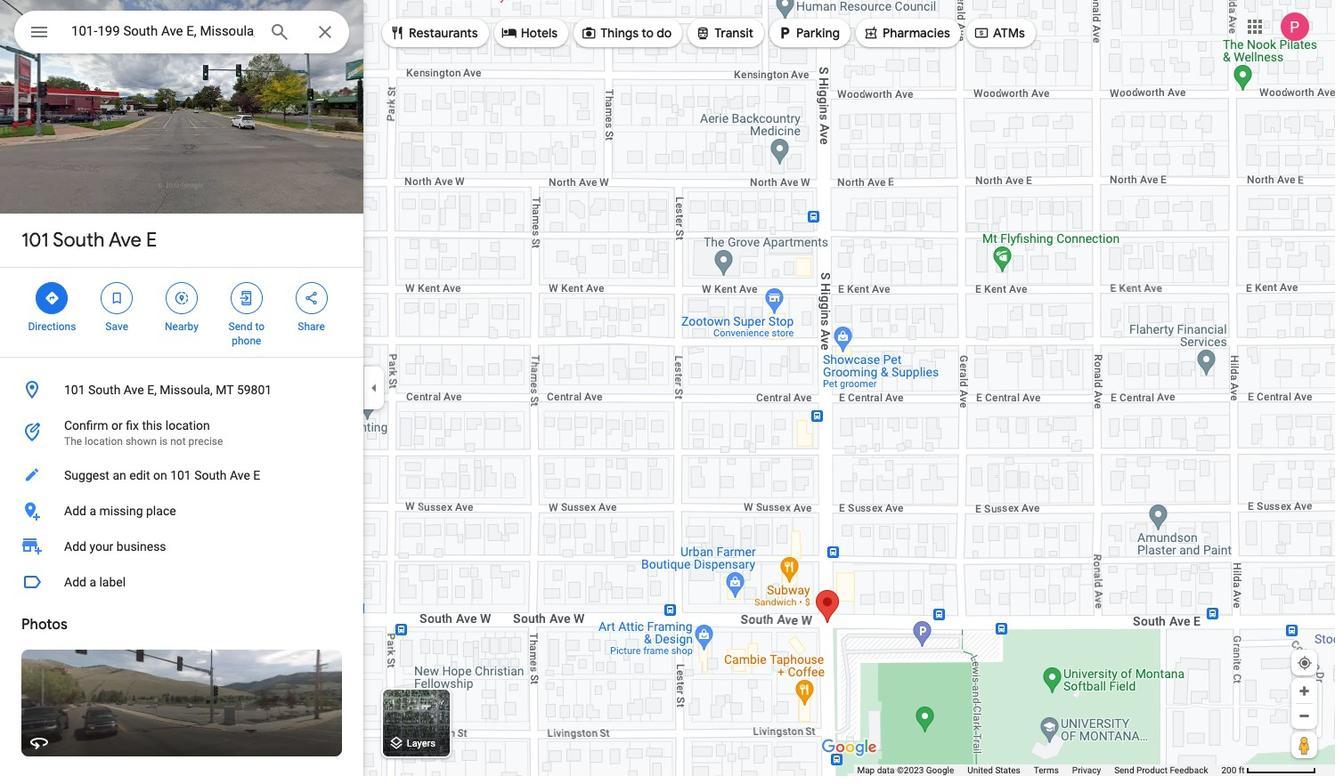 Task type: describe. For each thing, give the bounding box(es) containing it.
a for label
[[89, 576, 96, 590]]

add a missing place button
[[0, 494, 363, 529]]

united states button
[[968, 765, 1021, 777]]

things
[[601, 25, 639, 41]]

 transit
[[695, 23, 754, 43]]

feedback
[[1170, 766, 1208, 776]]

south for 101 south ave e
[[53, 228, 105, 253]]

privacy
[[1073, 766, 1101, 776]]

directions
[[28, 321, 76, 333]]

terms button
[[1034, 765, 1059, 777]]

united states
[[968, 766, 1021, 776]]

add for add your business
[[64, 540, 86, 554]]

add your business
[[64, 540, 166, 554]]


[[29, 20, 50, 45]]

this
[[142, 419, 162, 433]]

shown
[[126, 436, 157, 448]]

suggest an edit on 101 south ave e
[[64, 469, 260, 483]]


[[174, 289, 190, 308]]

terms
[[1034, 766, 1059, 776]]

precise
[[189, 436, 223, 448]]

south inside suggest an edit on 101 south ave e button
[[194, 469, 227, 483]]

atms
[[993, 25, 1025, 41]]

 parking
[[777, 23, 840, 43]]


[[581, 23, 597, 43]]

0 vertical spatial location
[[165, 419, 210, 433]]

ave for e
[[109, 228, 142, 253]]

add a missing place
[[64, 504, 176, 519]]

101 for 101 south ave e
[[21, 228, 49, 253]]

0 horizontal spatial e
[[146, 228, 157, 253]]

to inside send to phone
[[255, 321, 265, 333]]

101 for 101 south ave e, missoula, mt 59801
[[64, 383, 85, 397]]

hotels
[[521, 25, 558, 41]]

restaurants
[[409, 25, 478, 41]]

data
[[877, 766, 895, 776]]

0 horizontal spatial location
[[85, 436, 123, 448]]

101 south ave e main content
[[0, 0, 363, 777]]

do
[[657, 25, 672, 41]]

google account: payton hansen  
(payton.hansen@adept.ai) image
[[1281, 12, 1310, 41]]

transit
[[715, 25, 754, 41]]


[[389, 23, 405, 43]]

zoom out image
[[1298, 710, 1311, 723]]

nearby
[[165, 321, 199, 333]]


[[863, 23, 879, 43]]

edit
[[129, 469, 150, 483]]

place
[[146, 504, 176, 519]]

actions for 101 south ave e region
[[0, 268, 363, 357]]

add for add a label
[[64, 576, 86, 590]]

a for missing
[[89, 504, 96, 519]]

united
[[968, 766, 993, 776]]


[[777, 23, 793, 43]]

show your location image
[[1297, 656, 1313, 672]]

200 ft button
[[1222, 766, 1317, 776]]

send for send product feedback
[[1115, 766, 1135, 776]]

missing
[[99, 504, 143, 519]]

states
[[995, 766, 1021, 776]]

business
[[117, 540, 166, 554]]

200 ft
[[1222, 766, 1245, 776]]

or
[[111, 419, 123, 433]]

on
[[153, 469, 167, 483]]



Task type: vqa. For each thing, say whether or not it's contained in the screenshot.
4.4 STARS image
no



Task type: locate. For each thing, give the bounding box(es) containing it.
google
[[926, 766, 954, 776]]

footer
[[857, 765, 1222, 777]]

collapse side panel image
[[364, 379, 384, 398]]

send inside send product feedback button
[[1115, 766, 1135, 776]]

2 vertical spatial ave
[[230, 469, 250, 483]]

101 south ave e
[[21, 228, 157, 253]]

privacy button
[[1073, 765, 1101, 777]]

the
[[64, 436, 82, 448]]

101 up 
[[21, 228, 49, 253]]

101 right on
[[170, 469, 191, 483]]

101 south ave e, missoula, mt 59801
[[64, 383, 272, 397]]

add
[[64, 504, 86, 519], [64, 540, 86, 554], [64, 576, 86, 590]]

location down or
[[85, 436, 123, 448]]

not
[[170, 436, 186, 448]]

1 vertical spatial e
[[253, 469, 260, 483]]

2 a from the top
[[89, 576, 96, 590]]

1 vertical spatial to
[[255, 321, 265, 333]]

1 vertical spatial south
[[88, 383, 121, 397]]

send
[[229, 321, 253, 333], [1115, 766, 1135, 776]]

location up not
[[165, 419, 210, 433]]

add down suggest
[[64, 504, 86, 519]]

 button
[[14, 11, 64, 57]]

send left product
[[1115, 766, 1135, 776]]

add left label
[[64, 576, 86, 590]]

a left missing on the bottom of the page
[[89, 504, 96, 519]]

0 horizontal spatial 101
[[21, 228, 49, 253]]

0 vertical spatial to
[[642, 25, 654, 41]]

1 horizontal spatial send
[[1115, 766, 1135, 776]]

101
[[21, 228, 49, 253], [64, 383, 85, 397], [170, 469, 191, 483]]

to inside  things to do
[[642, 25, 654, 41]]

to up phone
[[255, 321, 265, 333]]

add for add a missing place
[[64, 504, 86, 519]]

2 add from the top
[[64, 540, 86, 554]]

send product feedback
[[1115, 766, 1208, 776]]

to
[[642, 25, 654, 41], [255, 321, 265, 333]]

photos
[[21, 617, 67, 634]]

2 vertical spatial 101
[[170, 469, 191, 483]]

2 horizontal spatial 101
[[170, 469, 191, 483]]

south up or
[[88, 383, 121, 397]]

south
[[53, 228, 105, 253], [88, 383, 121, 397], [194, 469, 227, 483]]

2 vertical spatial add
[[64, 576, 86, 590]]

e up actions for 101 south ave e "region"
[[146, 228, 157, 253]]

south up 
[[53, 228, 105, 253]]

1 horizontal spatial location
[[165, 419, 210, 433]]

0 vertical spatial south
[[53, 228, 105, 253]]

1 vertical spatial location
[[85, 436, 123, 448]]

product
[[1137, 766, 1168, 776]]

footer containing map data ©2023 google
[[857, 765, 1222, 777]]

an
[[113, 469, 126, 483]]

1 horizontal spatial e
[[253, 469, 260, 483]]

1 add from the top
[[64, 504, 86, 519]]

200
[[1222, 766, 1237, 776]]

e up add a missing place button
[[253, 469, 260, 483]]

1 vertical spatial send
[[1115, 766, 1135, 776]]

map
[[857, 766, 875, 776]]

map data ©2023 google
[[857, 766, 954, 776]]

confirm
[[64, 419, 108, 433]]

©2023
[[897, 766, 924, 776]]

none field inside 101-199 south ave e, missoula, mt 59801 field
[[71, 20, 255, 42]]

pharmacies
[[883, 25, 951, 41]]

ave up add a missing place button
[[230, 469, 250, 483]]

 atms
[[974, 23, 1025, 43]]

1 horizontal spatial 101
[[64, 383, 85, 397]]

 restaurants
[[389, 23, 478, 43]]

confirm or fix this location the location shown is not precise
[[64, 419, 223, 448]]

south inside 101 south ave e, missoula, mt 59801 button
[[88, 383, 121, 397]]

add left your
[[64, 540, 86, 554]]

101-199 South Ave E, Missoula, MT 59801 field
[[14, 11, 349, 53]]

google maps element
[[0, 0, 1335, 777]]

suggest
[[64, 469, 110, 483]]

send for send to phone
[[229, 321, 253, 333]]


[[501, 23, 517, 43]]

1 vertical spatial 101
[[64, 383, 85, 397]]

show street view coverage image
[[1292, 732, 1318, 759]]

1 a from the top
[[89, 504, 96, 519]]

1 horizontal spatial to
[[642, 25, 654, 41]]

ave left e,
[[124, 383, 144, 397]]

add a label
[[64, 576, 126, 590]]

a left label
[[89, 576, 96, 590]]

phone
[[232, 335, 261, 347]]

1 vertical spatial ave
[[124, 383, 144, 397]]

101 south ave e, missoula, mt 59801 button
[[0, 372, 363, 408]]

your
[[89, 540, 113, 554]]

2 vertical spatial south
[[194, 469, 227, 483]]

south for 101 south ave e, missoula, mt 59801
[[88, 383, 121, 397]]

 things to do
[[581, 23, 672, 43]]

south down precise on the left
[[194, 469, 227, 483]]

add your business link
[[0, 529, 363, 565]]

e
[[146, 228, 157, 253], [253, 469, 260, 483]]

0 horizontal spatial send
[[229, 321, 253, 333]]

share
[[298, 321, 325, 333]]

1 vertical spatial a
[[89, 576, 96, 590]]

suggest an edit on 101 south ave e button
[[0, 458, 363, 494]]

 pharmacies
[[863, 23, 951, 43]]

add a label button
[[0, 565, 363, 600]]

0 vertical spatial add
[[64, 504, 86, 519]]


[[695, 23, 711, 43]]

 search field
[[14, 11, 349, 57]]

missoula,
[[160, 383, 213, 397]]

location
[[165, 419, 210, 433], [85, 436, 123, 448]]

0 vertical spatial send
[[229, 321, 253, 333]]

send inside send to phone
[[229, 321, 253, 333]]

footer inside google maps element
[[857, 765, 1222, 777]]

59801
[[237, 383, 272, 397]]

is
[[160, 436, 168, 448]]

None field
[[71, 20, 255, 42]]

a
[[89, 504, 96, 519], [89, 576, 96, 590]]

e inside button
[[253, 469, 260, 483]]

3 add from the top
[[64, 576, 86, 590]]

parking
[[797, 25, 840, 41]]

ft
[[1239, 766, 1245, 776]]

0 vertical spatial 101
[[21, 228, 49, 253]]


[[109, 289, 125, 308]]

 hotels
[[501, 23, 558, 43]]

ave
[[109, 228, 142, 253], [124, 383, 144, 397], [230, 469, 250, 483]]

e,
[[147, 383, 157, 397]]

zoom in image
[[1298, 685, 1311, 698]]

0 vertical spatial e
[[146, 228, 157, 253]]

label
[[99, 576, 126, 590]]

0 vertical spatial ave
[[109, 228, 142, 253]]

101 up confirm
[[64, 383, 85, 397]]


[[44, 289, 60, 308]]

send up phone
[[229, 321, 253, 333]]

save
[[105, 321, 128, 333]]

ave up 
[[109, 228, 142, 253]]


[[303, 289, 319, 308]]


[[974, 23, 990, 43]]

ave for e,
[[124, 383, 144, 397]]

1 vertical spatial add
[[64, 540, 86, 554]]

send product feedback button
[[1115, 765, 1208, 777]]

to left do
[[642, 25, 654, 41]]

0 vertical spatial a
[[89, 504, 96, 519]]

layers
[[407, 739, 436, 750]]


[[239, 289, 255, 308]]

send to phone
[[229, 321, 265, 347]]

mt
[[216, 383, 234, 397]]

0 horizontal spatial to
[[255, 321, 265, 333]]

fix
[[126, 419, 139, 433]]



